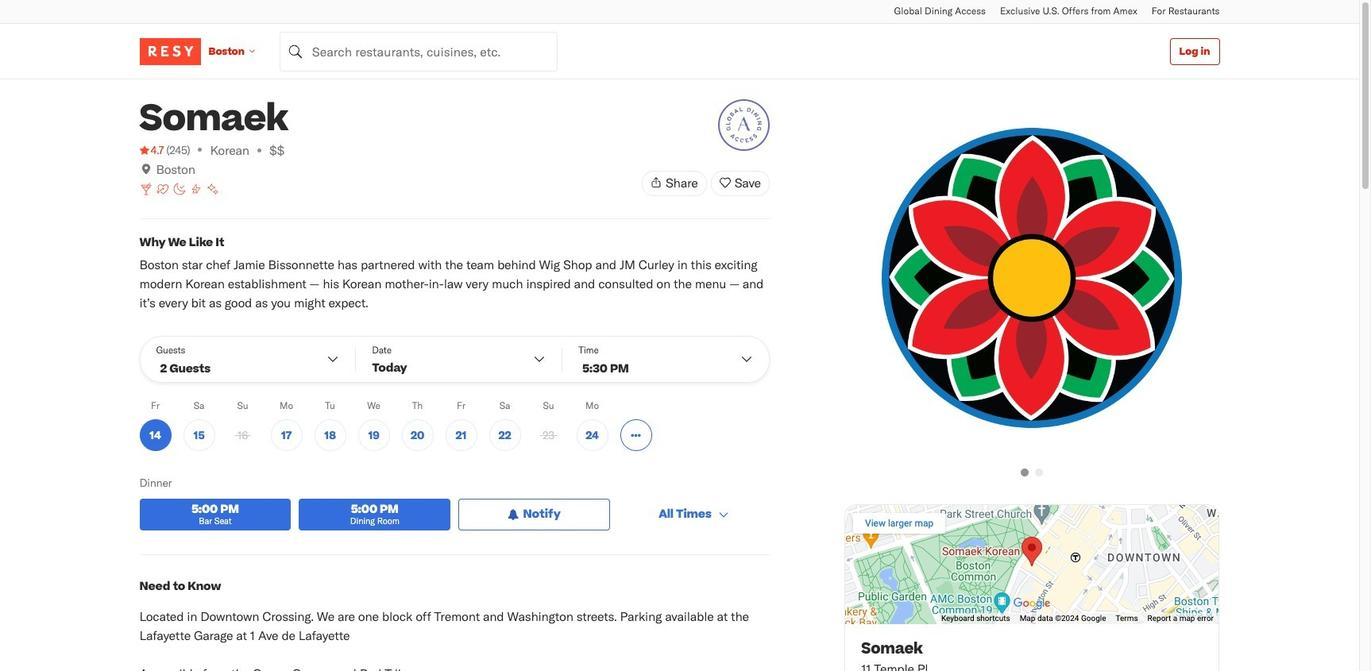 Task type: vqa. For each thing, say whether or not it's contained in the screenshot.
field
yes



Task type: locate. For each thing, give the bounding box(es) containing it.
None field
[[280, 31, 558, 71]]

Search restaurants, cuisines, etc. text field
[[280, 31, 558, 71]]



Task type: describe. For each thing, give the bounding box(es) containing it.
4.7 out of 5 stars image
[[139, 142, 164, 158]]



